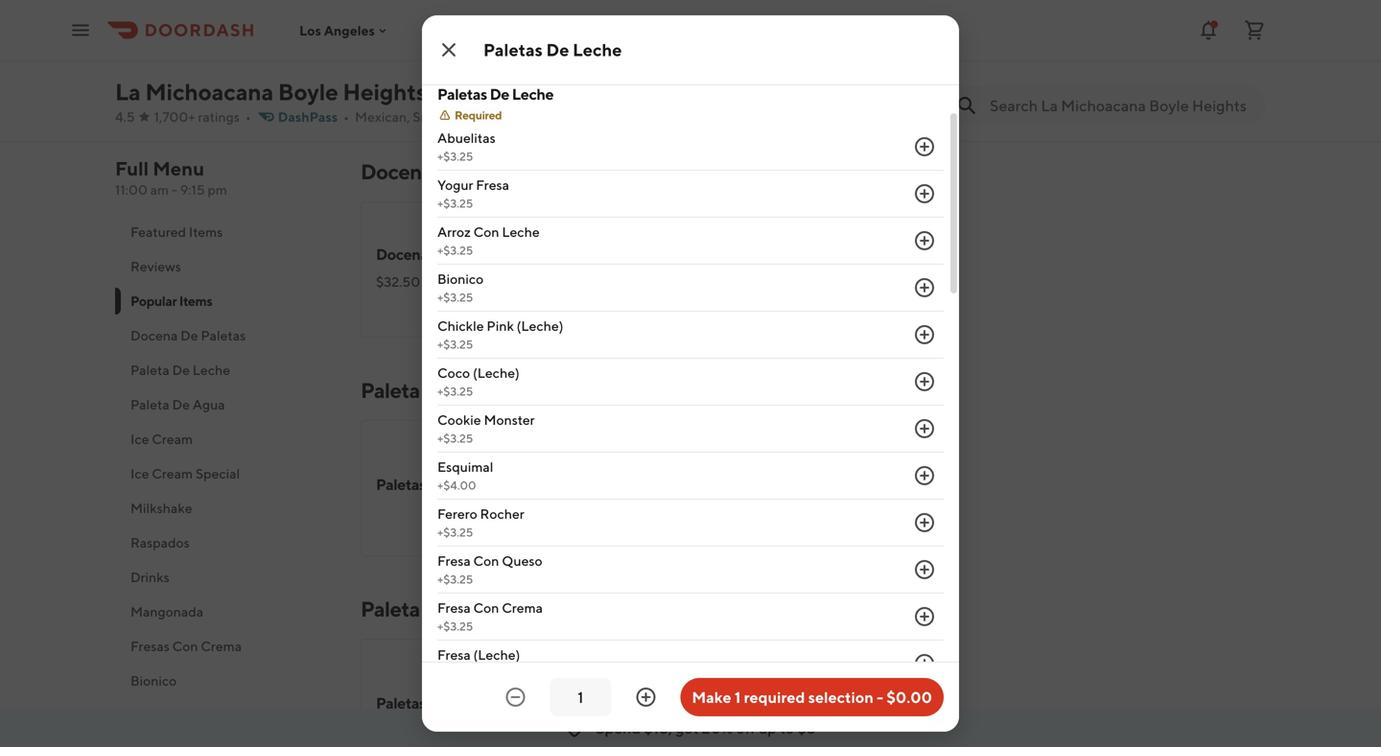 Task type: locate. For each thing, give the bounding box(es) containing it.
0 vertical spatial cream
[[152, 431, 193, 447]]

2 ice from the top
[[131, 466, 149, 482]]

2 +$3.25 from the top
[[438, 197, 473, 210]]

0 horizontal spatial crema
[[201, 639, 242, 654]]

hot
[[376, 32, 399, 48]]

agua down paleta de leche button
[[193, 397, 225, 413]]

+$3.25 inside fresa con queso +$3.25
[[438, 573, 473, 586]]

+$3.25 down arroz
[[438, 244, 473, 257]]

Current quantity is 1 number field
[[562, 687, 600, 708]]

$15,
[[644, 719, 673, 737]]

1 vertical spatial cream
[[152, 466, 193, 482]]

increase quantity by 1 image for ferero rocher
[[914, 511, 937, 535]]

1 horizontal spatial bionico
[[438, 271, 484, 287]]

increase quantity by 1 image for yogur fresa
[[914, 182, 937, 205]]

1 vertical spatial -
[[877, 689, 884, 707]]

- right am
[[172, 182, 177, 198]]

con for arroz con leche
[[474, 224, 500, 240]]

special
[[196, 466, 240, 482]]

fresa down ferero rocher +$3.25 at the bottom left of the page
[[438, 553, 471, 569]]

0 vertical spatial docena
[[361, 159, 433, 184]]

make 1 required selection - $0.00
[[692, 689, 933, 707]]

+$3.25 down coco
[[438, 385, 473, 398]]

fresas
[[131, 639, 170, 654]]

$32.50
[[376, 274, 420, 290]]

2 vertical spatial paletas de leche
[[376, 476, 493, 494]]

1 vertical spatial docena de paletas
[[131, 328, 246, 344]]

- for menu
[[172, 182, 177, 198]]

1 vertical spatial agua
[[454, 597, 504, 622]]

docena down mexican,
[[361, 159, 433, 184]]

0 vertical spatial -
[[172, 182, 177, 198]]

paleta de agua up 'fresa (leche)'
[[361, 597, 504, 622]]

crema for fresa con crema +$3.25
[[502, 600, 543, 616]]

increase quantity by 1 image
[[914, 229, 937, 252], [914, 276, 937, 299], [914, 323, 937, 346], [914, 417, 937, 440], [914, 464, 937, 488], [914, 511, 937, 535], [914, 559, 937, 582]]

9 +$3.25 from the top
[[438, 573, 473, 586]]

bionico button
[[115, 664, 338, 699]]

$0.00
[[887, 689, 933, 707]]

•
[[414, 74, 420, 90], [246, 109, 251, 125], [344, 109, 349, 125], [463, 109, 469, 125]]

powder.
[[376, 71, 425, 86]]

increase quantity by 1 image
[[914, 135, 937, 158], [914, 182, 937, 205], [914, 370, 937, 393], [914, 606, 937, 629], [914, 653, 937, 676], [635, 686, 658, 709]]

popular items
[[131, 293, 212, 309]]

2 vertical spatial docena
[[131, 328, 178, 344]]

paletas de leche inside group
[[438, 85, 554, 103]]

los angeles button
[[299, 22, 390, 38]]

+$3.25 inside fresa con crema +$3.25
[[438, 620, 473, 633]]

1 vertical spatial (leche)
[[473, 365, 520, 381]]

coco
[[438, 365, 470, 381]]

docena de paletas down abuelitas
[[361, 159, 535, 184]]

cream up the ice cream special
[[152, 431, 193, 447]]

1 horizontal spatial crema
[[502, 600, 543, 616]]

con inside fresa con crema +$3.25
[[474, 600, 499, 616]]

con right arroz
[[474, 224, 500, 240]]

paletas inside group
[[438, 85, 487, 103]]

snacks button
[[115, 699, 338, 733]]

docena up $32.50
[[376, 245, 428, 263]]

0 horizontal spatial -
[[172, 182, 177, 198]]

0 items, open order cart image
[[1244, 19, 1267, 42]]

8 +$3.25 from the top
[[438, 526, 473, 539]]

and
[[548, 51, 572, 67]]

+$3.25 down yogur
[[438, 197, 473, 210]]

make 1 required selection - $0.00 button
[[681, 678, 944, 717]]

ice up milkshake on the bottom left
[[131, 466, 149, 482]]

agua
[[193, 397, 225, 413], [454, 597, 504, 622], [451, 694, 487, 713]]

0 vertical spatial crema
[[502, 600, 543, 616]]

paleta
[[131, 362, 170, 378], [361, 378, 420, 403], [131, 397, 170, 413], [361, 597, 420, 622]]

4 +$3.25 from the top
[[438, 291, 473, 304]]

monster
[[484, 412, 535, 428]]

(leche) right pink
[[517, 318, 564, 334]]

1 cream from the top
[[152, 431, 193, 447]]

2 vertical spatial (leche)
[[474, 647, 520, 663]]

cream down ice cream
[[152, 466, 193, 482]]

crema down queso
[[502, 600, 543, 616]]

add for elote
[[757, 84, 783, 100]]

paletas de leche dialog
[[422, 0, 960, 748]]

chickle
[[438, 318, 484, 334]]

(leche) down fresa con crema +$3.25
[[474, 647, 520, 663]]

ice for ice cream
[[131, 431, 149, 447]]

1 vertical spatial paleta de agua
[[361, 597, 504, 622]]

+$3.25 inside 'chickle pink (leche) +$3.25'
[[438, 338, 473, 351]]

0 vertical spatial agua
[[193, 397, 225, 413]]

0 horizontal spatial paleta de agua
[[131, 397, 225, 413]]

fresa inside fresa con queso +$3.25
[[438, 553, 471, 569]]

3 +$3.25 from the top
[[438, 244, 473, 257]]

items right 'popular'
[[179, 293, 212, 309]]

+$3.25 down cookie
[[438, 432, 473, 445]]

1 increase quantity by 1 image from the top
[[914, 229, 937, 252]]

milkshake button
[[115, 491, 338, 526]]

1 vertical spatial crema
[[201, 639, 242, 654]]

agua left decrease quantity by 1 icon
[[451, 694, 487, 713]]

add for docena de paletas
[[757, 303, 783, 319]]

bionico down fresas
[[131, 673, 177, 689]]

fresas con crema
[[131, 639, 242, 654]]

leche
[[573, 39, 622, 60], [512, 85, 554, 103], [502, 224, 540, 240], [193, 362, 230, 378], [454, 378, 512, 403], [451, 476, 493, 494]]

bionico down the de
[[438, 271, 484, 287]]

0 vertical spatial ice
[[131, 431, 149, 447]]

- inside full menu 11:00 am - 9:15 pm
[[172, 182, 177, 198]]

featured
[[131, 224, 186, 240]]

81% (33)
[[441, 74, 492, 90]]

fresa inside fresa con crema +$3.25
[[438, 600, 471, 616]]

close paletas de leche image
[[438, 38, 461, 61]]

corn
[[444, 32, 474, 48]]

de
[[431, 245, 449, 263]]

0 vertical spatial paleta de agua
[[131, 397, 225, 413]]

de down popular items
[[181, 328, 198, 344]]

0 horizontal spatial docena de paletas
[[131, 328, 246, 344]]

crema for fresas con crema
[[201, 639, 242, 654]]

cotija
[[376, 51, 410, 67]]

+$3.25
[[438, 150, 473, 163], [438, 197, 473, 210], [438, 244, 473, 257], [438, 291, 473, 304], [438, 338, 473, 351], [438, 385, 473, 398], [438, 432, 473, 445], [438, 526, 473, 539], [438, 573, 473, 586], [438, 620, 473, 633]]

add button for docena de paletas
[[745, 296, 795, 326]]

ice inside button
[[131, 466, 149, 482]]

ice
[[131, 431, 149, 447], [131, 466, 149, 482]]

paleta de leche
[[131, 362, 230, 378], [361, 378, 512, 403]]

1 vertical spatial snacks
[[131, 708, 173, 724]]

the
[[495, 32, 516, 48]]

5 increase quantity by 1 image from the top
[[914, 464, 937, 488]]

• left '2.1'
[[463, 109, 469, 125]]

0 horizontal spatial snacks
[[131, 708, 173, 724]]

snacks up abuelitas
[[413, 109, 456, 125]]

ice inside button
[[131, 431, 149, 447]]

full
[[115, 157, 149, 180]]

dashpass •
[[278, 109, 349, 125]]

+$3.25 up fresa con crema +$3.25
[[438, 573, 473, 586]]

items inside featured items button
[[189, 224, 223, 240]]

items up reviews button
[[189, 224, 223, 240]]

3 increase quantity by 1 image from the top
[[914, 323, 937, 346]]

0 horizontal spatial bionico
[[131, 673, 177, 689]]

(leche) inside the 'coco (leche) +$3.25'
[[473, 365, 520, 381]]

items for popular items
[[179, 293, 212, 309]]

paletas
[[484, 39, 543, 60], [438, 85, 487, 103], [467, 159, 535, 184], [451, 245, 501, 263], [201, 328, 246, 344], [376, 476, 426, 494], [376, 694, 426, 713]]

reviews
[[131, 259, 181, 274]]

0 horizontal spatial paleta de leche
[[131, 362, 230, 378]]

7 increase quantity by 1 image from the top
[[914, 559, 937, 582]]

0 vertical spatial snacks
[[413, 109, 456, 125]]

cream for ice cream special
[[152, 466, 193, 482]]

leche inside button
[[193, 362, 230, 378]]

+$3.25 up 'fresa (leche)'
[[438, 620, 473, 633]]

add
[[757, 84, 783, 100], [1217, 84, 1244, 100], [757, 303, 783, 319]]

1 +$3.25 from the top
[[438, 150, 473, 163]]

docena de paletas inside button
[[131, 328, 246, 344]]

con left queso
[[474, 553, 499, 569]]

+$3.25 down chickle
[[438, 338, 473, 351]]

0 vertical spatial docena de paletas
[[361, 159, 535, 184]]

con right fresas
[[172, 639, 198, 654]]

- left $0.00
[[877, 689, 884, 707]]

0 vertical spatial items
[[189, 224, 223, 240]]

paleta de agua
[[131, 397, 225, 413], [361, 597, 504, 622]]

cheese,
[[413, 51, 459, 67]]

+$3.25 down ferero
[[438, 526, 473, 539]]

1 vertical spatial bionico
[[131, 673, 177, 689]]

+$3.25 inside bionico +$3.25
[[438, 291, 473, 304]]

paleta de leche up cookie
[[361, 378, 512, 403]]

bionico for bionico +$3.25
[[438, 271, 484, 287]]

increase quantity by 1 image for fresa con queso
[[914, 559, 937, 582]]

(leche)
[[517, 318, 564, 334], [473, 365, 520, 381], [474, 647, 520, 663]]

1 vertical spatial paletas de leche
[[438, 85, 554, 103]]

la
[[115, 78, 141, 106]]

1 ice from the top
[[131, 431, 149, 447]]

crema down mangonada button
[[201, 639, 242, 654]]

mangonada
[[131, 604, 204, 620]]

$4.23 •
[[376, 74, 420, 90]]

paleta de agua up ice cream
[[131, 397, 225, 413]]

paletas de leche group
[[438, 83, 944, 748]]

crema inside button
[[201, 639, 242, 654]]

steam
[[402, 32, 441, 48]]

fresa down fresa con crema +$3.25
[[438, 647, 471, 663]]

fresas con crema button
[[115, 630, 338, 664]]

+$3.25 inside 'cookie monster +$3.25'
[[438, 432, 473, 445]]

docena
[[361, 159, 433, 184], [376, 245, 428, 263], [131, 328, 178, 344]]

+$3.25 up chickle
[[438, 291, 473, 304]]

1 horizontal spatial paleta de agua
[[361, 597, 504, 622]]

pink
[[487, 318, 514, 334]]

1 vertical spatial docena
[[376, 245, 428, 263]]

bionico inside paletas de leche group
[[438, 271, 484, 287]]

1 vertical spatial ice
[[131, 466, 149, 482]]

fresa down fresa con queso +$3.25
[[438, 600, 471, 616]]

increase quantity by 1 image for abuelitas
[[914, 135, 937, 158]]

items
[[189, 224, 223, 240], [179, 293, 212, 309]]

fresa inside yogur fresa +$3.25
[[476, 177, 510, 193]]

notification bell image
[[1198, 19, 1221, 42]]

de inside button
[[181, 328, 198, 344]]

crema inside fresa con crema +$3.25
[[502, 600, 543, 616]]

mangonada button
[[115, 595, 338, 630]]

serve
[[547, 32, 582, 48]]

5 +$3.25 from the top
[[438, 338, 473, 351]]

con down fresa con queso +$3.25
[[474, 600, 499, 616]]

1 horizontal spatial snacks
[[413, 109, 456, 125]]

melted
[[462, 51, 505, 67]]

paletas de leche
[[484, 39, 622, 60], [438, 85, 554, 103], [376, 476, 493, 494]]

queso
[[502, 553, 543, 569]]

snacks down fresas
[[131, 708, 173, 724]]

ice cream
[[131, 431, 193, 447]]

0 vertical spatial bionico
[[438, 271, 484, 287]]

+$3.25 down abuelitas
[[438, 150, 473, 163]]

pm
[[208, 182, 227, 198]]

cream inside button
[[152, 431, 193, 447]]

0 vertical spatial (leche)
[[517, 318, 564, 334]]

4 increase quantity by 1 image from the top
[[914, 417, 937, 440]]

la michoacana boyle heights
[[115, 78, 427, 106]]

snacks inside button
[[131, 708, 173, 724]]

to
[[780, 719, 795, 737]]

arroz con leche +$3.25
[[438, 224, 540, 257]]

7 +$3.25 from the top
[[438, 432, 473, 445]]

docena down 'popular'
[[131, 328, 178, 344]]

de up mi on the left top
[[490, 85, 510, 103]]

6 +$3.25 from the top
[[438, 385, 473, 398]]

2 increase quantity by 1 image from the top
[[914, 276, 937, 299]]

2 cream from the top
[[152, 466, 193, 482]]

- inside button
[[877, 689, 884, 707]]

elote image
[[670, 0, 806, 119]]

fresa for fresa con crema +$3.25
[[438, 600, 471, 616]]

6 increase quantity by 1 image from the top
[[914, 511, 937, 535]]

con for fresa con queso
[[474, 553, 499, 569]]

increase quantity by 1 image for fresa con crema
[[914, 606, 937, 629]]

de right cob.
[[547, 39, 570, 60]]

agua down fresa con queso +$3.25
[[454, 597, 504, 622]]

paleta de leche down docena de paletas button
[[131, 362, 230, 378]]

10 +$3.25 from the top
[[438, 620, 473, 633]]

fresa right yogur
[[476, 177, 510, 193]]

(leche) down 'chickle pink (leche) +$3.25' on the top of the page
[[473, 365, 520, 381]]

1 vertical spatial items
[[179, 293, 212, 309]]

cream inside button
[[152, 466, 193, 482]]

docena de paletas down popular items
[[131, 328, 246, 344]]

with
[[585, 32, 611, 48]]

con inside "arroz con leche +$3.25"
[[474, 224, 500, 240]]

con inside fresa con queso +$3.25
[[474, 553, 499, 569]]

1 horizontal spatial -
[[877, 689, 884, 707]]

ice up the ice cream special
[[131, 431, 149, 447]]

bionico inside button
[[131, 673, 177, 689]]

increase quantity by 1 image for coco (leche)
[[914, 370, 937, 393]]



Task type: vqa. For each thing, say whether or not it's contained in the screenshot.
Paletas De Leche
yes



Task type: describe. For each thing, give the bounding box(es) containing it.
arroz
[[438, 224, 471, 240]]

$4.23
[[376, 74, 411, 90]]

1
[[735, 689, 741, 707]]

+$3.25 inside yogur fresa +$3.25
[[438, 197, 473, 210]]

los
[[299, 22, 321, 38]]

add button for elote
[[745, 77, 795, 107]]

fresa con queso +$3.25
[[438, 553, 543, 586]]

+$3.25 inside the abuelitas +$3.25
[[438, 150, 473, 163]]

boyle
[[278, 78, 338, 106]]

los angeles
[[299, 22, 375, 38]]

de down docena de paletas button
[[172, 362, 190, 378]]

con for fresa con crema
[[474, 600, 499, 616]]

cream for ice cream
[[152, 431, 193, 447]]

0 vertical spatial paletas de leche
[[484, 39, 622, 60]]

con inside button
[[172, 639, 198, 654]]

4.5
[[115, 109, 135, 125]]

de down 'fresa (leche)'
[[429, 694, 448, 713]]

am
[[150, 182, 169, 198]]

mexican,
[[355, 109, 410, 125]]

(33)
[[468, 74, 492, 90]]

Item Search search field
[[990, 95, 1251, 116]]

de up 'fresa (leche)'
[[424, 597, 451, 622]]

reviews button
[[115, 250, 338, 284]]

paletas inside button
[[201, 328, 246, 344]]

required
[[455, 108, 502, 122]]

paleta de leche button
[[115, 353, 338, 388]]

butter
[[508, 51, 546, 67]]

de down abuelitas
[[436, 159, 463, 184]]

1 horizontal spatial docena de paletas
[[361, 159, 535, 184]]

- for 1
[[877, 689, 884, 707]]

esquimal +$4.00
[[438, 459, 494, 492]]

paleta de agua inside button
[[131, 397, 225, 413]]

2 vertical spatial agua
[[451, 694, 487, 713]]

1,700+
[[154, 109, 195, 125]]

paletas de leche image
[[670, 420, 806, 557]]

rocher
[[480, 506, 525, 522]]

yogur
[[438, 177, 474, 193]]

docena inside button
[[131, 328, 178, 344]]

mexican, snacks • 2.1 mi
[[355, 109, 510, 125]]

elote
[[376, 7, 412, 25]]

+$4.00
[[438, 479, 476, 492]]

selection
[[809, 689, 874, 707]]

cob.
[[518, 32, 544, 48]]

dashpass
[[278, 109, 338, 125]]

increase quantity by 1 image for bionico
[[914, 276, 937, 299]]

full menu 11:00 am - 9:15 pm
[[115, 157, 227, 198]]

2.1
[[477, 109, 492, 125]]

make
[[692, 689, 732, 707]]

docena de paletas button
[[115, 319, 338, 353]]

81%
[[441, 74, 465, 90]]

paletas de agua
[[376, 694, 487, 713]]

1 horizontal spatial paleta de leche
[[361, 378, 512, 403]]

on
[[477, 32, 492, 48]]

yogur fresa +$3.25
[[438, 177, 510, 210]]

drinks
[[131, 570, 170, 585]]

• left mexican,
[[344, 109, 349, 125]]

open menu image
[[69, 19, 92, 42]]

increase quantity by 1 image for cookie monster
[[914, 417, 937, 440]]

increase quantity by 1 image for chickle pink (leche)
[[914, 323, 937, 346]]

get
[[676, 719, 699, 737]]

raspados
[[131, 535, 190, 551]]

bionico for bionico
[[131, 673, 177, 689]]

angeles
[[324, 22, 375, 38]]

paleta de leche inside button
[[131, 362, 230, 378]]

elote hot steam corn on the cob. serve with mayo, cotija cheese, melted butter and spicy chili powder.
[[376, 7, 650, 86]]

paleta de agua button
[[115, 388, 338, 422]]

1,700+ ratings •
[[154, 109, 251, 125]]

fresa for fresa con queso +$3.25
[[438, 553, 471, 569]]

ferero rocher +$3.25
[[438, 506, 525, 539]]

fresa (leche)
[[438, 647, 520, 663]]

ice for ice cream special
[[131, 466, 149, 482]]

docena de paletas image
[[670, 202, 806, 338]]

esquimal
[[438, 459, 494, 475]]

de up ice cream
[[172, 397, 190, 413]]

michoacana
[[145, 78, 274, 106]]

heights
[[343, 78, 427, 106]]

• right ratings
[[246, 109, 251, 125]]

cookie monster +$3.25
[[438, 412, 535, 445]]

featured items button
[[115, 215, 338, 250]]

11:00
[[115, 182, 148, 198]]

spend $15, get 20% off up to $5
[[596, 719, 817, 737]]

fresa for fresa (leche)
[[438, 647, 471, 663]]

chili
[[608, 51, 633, 67]]

off
[[737, 719, 756, 737]]

spicy
[[574, 51, 605, 67]]

popular
[[131, 293, 177, 309]]

required
[[744, 689, 806, 707]]

items for featured items
[[189, 224, 223, 240]]

de down esquimal
[[429, 476, 448, 494]]

cookie
[[438, 412, 481, 428]]

(leche) for fresa (leche)
[[474, 647, 520, 663]]

agua inside button
[[193, 397, 225, 413]]

de up cookie
[[424, 378, 451, 403]]

mayo,
[[614, 32, 650, 48]]

+$3.25 inside ferero rocher +$3.25
[[438, 526, 473, 539]]

(leche) for coco (leche) +$3.25
[[473, 365, 520, 381]]

de inside group
[[490, 85, 510, 103]]

+$3.25 inside "arroz con leche +$3.25"
[[438, 244, 473, 257]]

drinks button
[[115, 560, 338, 595]]

ice cream special button
[[115, 457, 338, 491]]

• right $4.23
[[414, 74, 420, 90]]

leche inside "arroz con leche +$3.25"
[[502, 224, 540, 240]]

spend
[[596, 719, 641, 737]]

increase quantity by 1 image for arroz con leche
[[914, 229, 937, 252]]

raspados button
[[115, 526, 338, 560]]

fresa con crema +$3.25
[[438, 600, 543, 633]]

increase quantity by 1 image for esquimal
[[914, 464, 937, 488]]

(leche) inside 'chickle pink (leche) +$3.25'
[[517, 318, 564, 334]]

docena de paletas
[[376, 245, 501, 263]]

ratings
[[198, 109, 240, 125]]

decrease quantity by 1 image
[[504, 686, 527, 709]]

$5
[[798, 719, 817, 737]]

9:15
[[180, 182, 205, 198]]

milkshake
[[131, 500, 192, 516]]

up
[[759, 719, 777, 737]]

+$3.25 inside the 'coco (leche) +$3.25'
[[438, 385, 473, 398]]

chickle pink (leche) +$3.25
[[438, 318, 564, 351]]

mi
[[495, 109, 510, 125]]

ferero
[[438, 506, 478, 522]]



